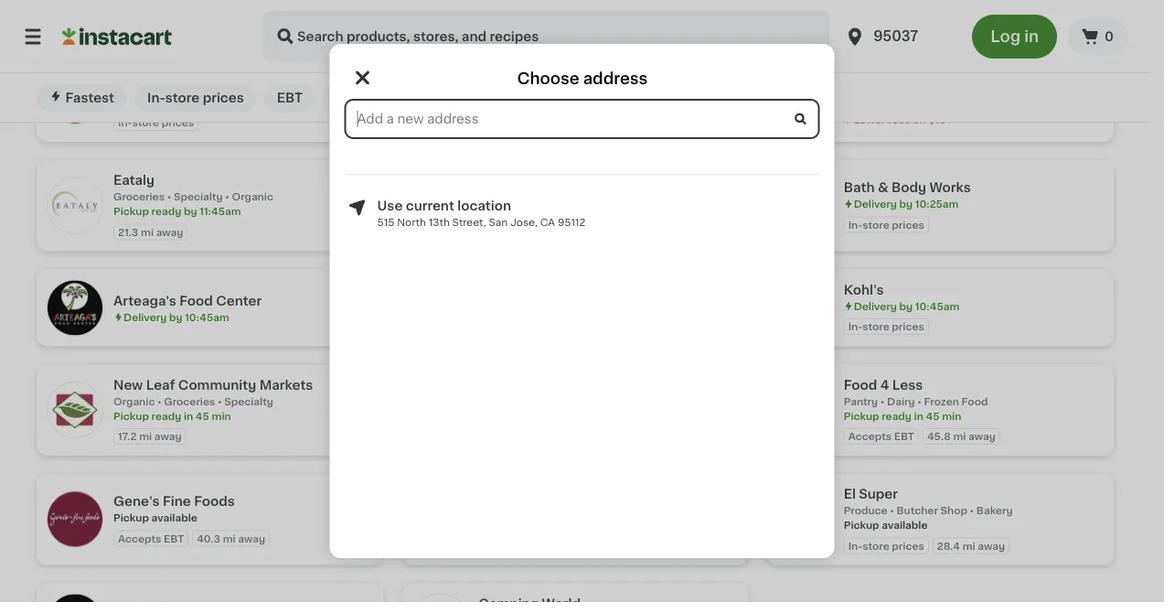 Task type: describe. For each thing, give the bounding box(es) containing it.
• up 21.3 mi away
[[167, 192, 171, 202]]

ca
[[540, 217, 556, 227]]

staples stationery • electronics
[[113, 65, 236, 93]]

frozen
[[925, 397, 960, 407]]

fastest
[[65, 92, 114, 104]]

log in
[[991, 29, 1040, 44]]

10:45am up less
[[916, 302, 960, 312]]

produce
[[844, 506, 888, 516]]

11:45am
[[200, 207, 241, 217]]

ebt for 45.8 mi away
[[895, 432, 915, 442]]

• down eleven
[[898, 86, 902, 96]]

bath
[[844, 182, 875, 194]]

choose address
[[518, 71, 648, 86]]

40.3 mi away
[[197, 534, 265, 544]]

gene's fine foods pickup available
[[113, 495, 235, 523]]

away for 28.4 mi away
[[978, 541, 1006, 551]]

1 horizontal spatial &
[[878, 182, 889, 194]]

pickup button
[[323, 84, 394, 112]]

lower
[[854, 115, 886, 125]]

works
[[930, 182, 971, 194]]

ebt for 40.3 mi away
[[164, 534, 184, 544]]

• inside staples stationery • electronics
[[170, 83, 174, 93]]

outlet
[[536, 76, 578, 88]]

10:45am down arteaga's food center
[[185, 312, 229, 322]]

new button
[[401, 84, 456, 112]]

delivery by 10:45am down kohl's
[[854, 302, 960, 312]]

address
[[584, 71, 648, 86]]

• down 4
[[881, 397, 885, 407]]

45.8 mi away
[[928, 432, 996, 442]]

0 horizontal spatial food
[[179, 295, 213, 307]]

pickup inside food 4 less pantry • dairy • frozen food pickup ready in 45 min
[[844, 411, 880, 421]]

away for 21.3 mi away
[[156, 227, 183, 237]]

kohl's
[[844, 284, 884, 297]]

staples
[[113, 65, 163, 78]]

the vitamin shoppe® health & wellness • supplements
[[479, 185, 652, 213]]

location
[[458, 199, 511, 212]]

fees
[[888, 115, 911, 125]]

new for new
[[414, 92, 444, 104]]

supplements
[[582, 203, 652, 213]]

mi for 17.2
[[139, 432, 152, 442]]

in inside button
[[1025, 29, 1040, 44]]

log in button
[[973, 15, 1058, 59]]

by down bath & body works on the right of the page
[[900, 199, 913, 209]]

fine
[[163, 495, 191, 508]]

ebt inside 'ebt' button
[[277, 92, 303, 104]]

in- down bath
[[849, 220, 863, 230]]

electronics
[[177, 83, 236, 93]]

community
[[178, 379, 256, 392]]

$10+
[[929, 115, 953, 125]]

grocery
[[479, 76, 533, 88]]

ready for food
[[882, 411, 912, 421]]

groceries inside eataly groceries • specialty • organic pickup ready by 11:45am
[[113, 192, 165, 202]]

search address image
[[793, 111, 809, 127]]

vitamin
[[507, 185, 557, 198]]

food 4 less pantry • dairy • frozen food pickup ready in 45 min
[[844, 379, 989, 421]]

ebt button
[[264, 84, 316, 112]]

45 for community
[[196, 411, 209, 421]]

  text field inside choose address dialog
[[346, 101, 818, 137]]

prices down delivery by 10:25am
[[892, 220, 925, 230]]

45.8
[[928, 432, 951, 442]]

accepts for 40.3 mi away
[[118, 534, 161, 544]]

by down wellness
[[535, 217, 548, 227]]

• down choose address
[[583, 93, 587, 103]]

prices down in-store prices button
[[162, 118, 194, 128]]

in-store prices down kohl's
[[849, 322, 925, 332]]

mi for 28.4
[[963, 541, 976, 551]]

center
[[216, 295, 262, 307]]

in-store prices button
[[135, 84, 257, 112]]

leaf
[[146, 379, 175, 392]]

in- inside button
[[147, 92, 165, 104]]

• right dairy
[[918, 397, 922, 407]]

by down arteaga's food center
[[169, 312, 183, 322]]

specialty inside eataly groceries • specialty • organic pickup ready by 11:45am
[[174, 192, 223, 202]]

choose
[[518, 71, 580, 86]]

el super produce • butcher shop • bakery pickup available
[[844, 488, 1014, 531]]

less
[[893, 379, 924, 392]]

mi for 40.3
[[223, 534, 236, 544]]

delivery for arteaga's food center
[[124, 312, 167, 322]]

in- down kohl's
[[849, 322, 863, 332]]

40.3
[[197, 534, 221, 544]]

use
[[377, 199, 403, 212]]

grocery outlet groceries • organic • alcohol
[[479, 76, 629, 103]]

street,
[[453, 217, 486, 227]]

available inside gene's fine foods pickup available
[[152, 513, 197, 523]]

groceries inside 7-eleven groceries • alcohol • convenience
[[844, 86, 895, 96]]

bath & body works
[[844, 182, 971, 194]]

pickup inside button
[[336, 92, 381, 104]]

in-store prices down stationery
[[118, 118, 194, 128]]

7-
[[844, 68, 857, 81]]

accepts for 45.8 mi away
[[849, 432, 892, 442]]

in-store prices inside in-store prices button
[[147, 92, 244, 104]]

groceries inside grocery outlet groceries • organic • alcohol
[[479, 93, 530, 103]]

0 button
[[1069, 18, 1129, 55]]

on
[[913, 115, 927, 125]]

mi for 45.8
[[954, 432, 967, 442]]

new leaf community markets organic • groceries • specialty pickup ready in 45 min
[[113, 379, 313, 421]]

• right shop
[[970, 506, 975, 516]]

17.2
[[118, 432, 137, 442]]

28.4
[[938, 541, 961, 551]]

dairy
[[888, 397, 916, 407]]

10:45am down electronics
[[185, 97, 229, 107]]

pickup inside new leaf community markets organic • groceries • specialty pickup ready in 45 min
[[113, 411, 149, 421]]

log
[[991, 29, 1021, 44]]

• down community at the left bottom of page
[[218, 397, 222, 407]]

• inside the vitamin shoppe® health & wellness • supplements
[[576, 203, 580, 213]]

eataly groceries • specialty • organic pickup ready by 11:45am
[[113, 174, 274, 217]]

by inside eataly groceries • specialty • organic pickup ready by 11:45am
[[184, 207, 197, 217]]

gene's
[[113, 495, 160, 508]]

by up less
[[900, 302, 913, 312]]

• down choose
[[533, 93, 537, 103]]

fastest button
[[37, 84, 127, 112]]

body
[[892, 182, 927, 194]]

delivery by 10:45am down staples stationery • electronics
[[124, 97, 229, 107]]

current
[[406, 199, 455, 212]]



Task type: locate. For each thing, give the bounding box(es) containing it.
0 horizontal spatial accepts ebt
[[118, 534, 184, 544]]

use current location 515 north 13th street, san jose, ca 95112
[[377, 199, 586, 227]]

0 horizontal spatial alcohol
[[590, 93, 629, 103]]

2 vertical spatial organic
[[113, 397, 155, 407]]

in-
[[147, 92, 165, 104], [118, 118, 132, 128], [849, 220, 863, 230], [849, 322, 863, 332], [849, 541, 863, 551]]

pickup up 17.2
[[113, 411, 149, 421]]

0 horizontal spatial in
[[184, 411, 193, 421]]

convenience
[[953, 86, 1022, 96]]

95112
[[558, 217, 586, 227]]

alcohol
[[905, 86, 944, 96], [590, 93, 629, 103]]

515
[[377, 217, 395, 227]]

arteaga's food center
[[113, 295, 262, 307]]

• up 11:45am
[[225, 192, 229, 202]]

san
[[489, 217, 508, 227]]

pantry
[[844, 397, 879, 407]]

delivery by 10:45am down wellness
[[489, 217, 595, 227]]

organic for markets
[[113, 397, 155, 407]]

1 horizontal spatial food
[[844, 379, 878, 392]]

min for community
[[212, 411, 231, 421]]

mi right '45.8'
[[954, 432, 967, 442]]

1 horizontal spatial 45
[[926, 411, 940, 421]]

0 vertical spatial &
[[878, 182, 889, 194]]

0 vertical spatial food
[[179, 295, 213, 307]]

ebt
[[277, 92, 303, 104], [895, 432, 915, 442], [164, 534, 184, 544]]

ready inside new leaf community markets organic • groceries • specialty pickup ready in 45 min
[[152, 411, 181, 421]]

away down bakery at the bottom right of the page
[[978, 541, 1006, 551]]

groceries down eataly
[[113, 192, 165, 202]]

1 vertical spatial ebt
[[895, 432, 915, 442]]

new
[[414, 92, 444, 104], [113, 379, 143, 392]]

1 horizontal spatial accepts ebt
[[849, 432, 915, 442]]

organic inside grocery outlet groceries • organic • alcohol
[[539, 93, 581, 103]]

0 horizontal spatial 45
[[196, 411, 209, 421]]

wellness
[[527, 203, 573, 213]]

groceries down eleven
[[844, 86, 895, 96]]

0 vertical spatial accepts
[[849, 432, 892, 442]]

shop
[[941, 506, 968, 516]]

0 vertical spatial specialty
[[174, 192, 223, 202]]

45 down frozen on the bottom right
[[926, 411, 940, 421]]

0 horizontal spatial accepts
[[118, 534, 161, 544]]

new inside button
[[414, 92, 444, 104]]

butcher
[[897, 506, 939, 516]]

1 min from the left
[[212, 411, 231, 421]]

el
[[844, 488, 856, 501]]

• up $10+
[[946, 86, 950, 96]]

delivery
[[124, 97, 167, 107], [854, 199, 898, 209], [489, 217, 532, 227], [854, 302, 898, 312], [124, 312, 167, 322]]

7-eleven groceries • alcohol • convenience
[[844, 68, 1022, 96]]

in- down staples
[[147, 92, 165, 104]]

10:25am
[[916, 199, 959, 209]]

delivery down "health"
[[489, 217, 532, 227]]

1 horizontal spatial available
[[882, 521, 928, 531]]

prices down butcher
[[892, 541, 925, 551]]

• right stationery
[[170, 83, 174, 93]]

by down staples stationery • electronics
[[169, 97, 183, 107]]

ready for new
[[152, 411, 181, 421]]

in for markets
[[184, 411, 193, 421]]

0 horizontal spatial min
[[212, 411, 231, 421]]

10:45am
[[185, 97, 229, 107], [550, 217, 595, 227], [916, 302, 960, 312], [185, 312, 229, 322]]

pickup inside the "el super produce • butcher shop • bakery pickup available"
[[844, 521, 880, 531]]

instacart logo image
[[62, 26, 172, 48]]

health
[[479, 203, 513, 213]]

the
[[479, 185, 504, 198]]

shoppe®
[[560, 185, 619, 198]]

specialty down community at the left bottom of page
[[224, 397, 274, 407]]

delivery down arteaga's
[[124, 312, 167, 322]]

markets
[[260, 379, 313, 392]]

&
[[878, 182, 889, 194], [516, 203, 524, 213]]

2 vertical spatial ebt
[[164, 534, 184, 544]]

jose,
[[511, 217, 538, 227]]

13th
[[429, 217, 450, 227]]

by
[[169, 97, 183, 107], [900, 199, 913, 209], [184, 207, 197, 217], [535, 217, 548, 227], [900, 302, 913, 312], [169, 312, 183, 322]]

away for 40.3 mi away
[[238, 534, 265, 544]]

accepts ebt for 45.8 mi away
[[849, 432, 915, 442]]

choose address dialog
[[330, 44, 835, 558]]

store inside button
[[165, 92, 200, 104]]

organic
[[539, 93, 581, 103], [232, 192, 274, 202], [113, 397, 155, 407]]

food left center
[[179, 295, 213, 307]]

accepts ebt down gene's fine foods pickup available
[[118, 534, 184, 544]]

in inside new leaf community markets organic • groceries • specialty pickup ready in 45 min
[[184, 411, 193, 421]]

mi right 40.3
[[223, 534, 236, 544]]

arteaga's
[[113, 295, 176, 307]]

ready up 17.2 mi away
[[152, 411, 181, 421]]

1 horizontal spatial alcohol
[[905, 86, 944, 96]]

& up jose,
[[516, 203, 524, 213]]

ebt left '45.8'
[[895, 432, 915, 442]]

mi for 21.3
[[141, 227, 154, 237]]

new left leaf
[[113, 379, 143, 392]]

in-store prices down delivery by 10:25am
[[849, 220, 925, 230]]

specialty
[[174, 192, 223, 202], [224, 397, 274, 407]]

away right 17.2
[[154, 432, 182, 442]]

2 horizontal spatial in
[[1025, 29, 1040, 44]]

0 horizontal spatial available
[[152, 513, 197, 523]]

eataly
[[113, 174, 155, 187]]

delivery down kohl's
[[854, 302, 898, 312]]

pickup down produce
[[844, 521, 880, 531]]

min down community at the left bottom of page
[[212, 411, 231, 421]]

delivery by 10:25am
[[854, 199, 959, 209]]

in for pantry
[[915, 411, 924, 421]]

groceries down grocery
[[479, 93, 530, 103]]

min inside new leaf community markets organic • groceries • specialty pickup ready in 45 min
[[212, 411, 231, 421]]

new for new leaf community markets organic • groceries • specialty pickup ready in 45 min
[[113, 379, 143, 392]]

pickup down pantry
[[844, 411, 880, 421]]

0 vertical spatial accepts ebt
[[849, 432, 915, 442]]

• down super
[[891, 506, 895, 516]]

1 vertical spatial &
[[516, 203, 524, 213]]

alcohol up on
[[905, 86, 944, 96]]

1 45 from the left
[[196, 411, 209, 421]]

in down dairy
[[915, 411, 924, 421]]

pickup right 'ebt' button
[[336, 92, 381, 104]]

delivery for kohl's
[[854, 302, 898, 312]]

45 inside food 4 less pantry • dairy • frozen food pickup ready in 45 min
[[926, 411, 940, 421]]

ebt down gene's fine foods pickup available
[[164, 534, 184, 544]]

pickup inside gene's fine foods pickup available
[[113, 513, 149, 523]]

1 horizontal spatial accepts
[[849, 432, 892, 442]]

min down frozen on the bottom right
[[943, 411, 962, 421]]

1 horizontal spatial organic
[[232, 192, 274, 202]]

accepts ebt down dairy
[[849, 432, 915, 442]]

2 min from the left
[[943, 411, 962, 421]]

0 vertical spatial ebt
[[277, 92, 303, 104]]

1 vertical spatial specialty
[[224, 397, 274, 407]]

4
[[881, 379, 890, 392]]

away right the 21.3
[[156, 227, 183, 237]]

away for 45.8 mi away
[[969, 432, 996, 442]]

organic inside new leaf community markets organic • groceries • specialty pickup ready in 45 min
[[113, 397, 155, 407]]

delivery by 10:45am down arteaga's food center
[[124, 312, 229, 322]]

& inside the vitamin shoppe® health & wellness • supplements
[[516, 203, 524, 213]]

food
[[179, 295, 213, 307], [844, 379, 878, 392], [962, 397, 989, 407]]

ready down dairy
[[882, 411, 912, 421]]

•
[[170, 83, 174, 93], [898, 86, 902, 96], [946, 86, 950, 96], [533, 93, 537, 103], [583, 93, 587, 103], [167, 192, 171, 202], [225, 192, 229, 202], [576, 203, 580, 213], [157, 397, 162, 407], [218, 397, 222, 407], [881, 397, 885, 407], [918, 397, 922, 407], [891, 506, 895, 516], [970, 506, 975, 516]]

1 horizontal spatial min
[[943, 411, 962, 421]]

17.2 mi away
[[118, 432, 182, 442]]

in-store prices down staples
[[147, 92, 244, 104]]

28.4 mi away
[[938, 541, 1006, 551]]

in down community at the left bottom of page
[[184, 411, 193, 421]]

& right bath
[[878, 182, 889, 194]]

alcohol inside grocery outlet groceries • organic • alcohol
[[590, 93, 629, 103]]

in-store prices down produce
[[849, 541, 925, 551]]

ready inside food 4 less pantry • dairy • frozen food pickup ready in 45 min
[[882, 411, 912, 421]]

0 horizontal spatial new
[[113, 379, 143, 392]]

accepts ebt for 40.3 mi away
[[118, 534, 184, 544]]

pickup down gene's
[[113, 513, 149, 523]]

groceries down community at the left bottom of page
[[164, 397, 215, 407]]

45 for less
[[926, 411, 940, 421]]

ready inside eataly groceries • specialty • organic pickup ready by 11:45am
[[152, 207, 181, 217]]

0 horizontal spatial specialty
[[174, 192, 223, 202]]

away for 17.2 mi away
[[154, 432, 182, 442]]

1 vertical spatial accepts ebt
[[118, 534, 184, 544]]

1 horizontal spatial in
[[915, 411, 924, 421]]

organic down outlet at left
[[539, 93, 581, 103]]

pickup up the 21.3
[[113, 207, 149, 217]]

2 vertical spatial food
[[962, 397, 989, 407]]

21.3
[[118, 227, 138, 237]]

45 inside new leaf community markets organic • groceries • specialty pickup ready in 45 min
[[196, 411, 209, 421]]

accepts down gene's
[[118, 534, 161, 544]]

pickup
[[336, 92, 381, 104], [113, 207, 149, 217], [113, 411, 149, 421], [844, 411, 880, 421], [113, 513, 149, 523], [844, 521, 880, 531]]

ebt left the pickup button
[[277, 92, 303, 104]]

1 horizontal spatial specialty
[[224, 397, 274, 407]]

delivery by 10:45am
[[124, 97, 229, 107], [489, 217, 595, 227], [854, 302, 960, 312], [124, 312, 229, 322]]

10:45am down the vitamin shoppe® health & wellness • supplements
[[550, 217, 595, 227]]

alcohol inside 7-eleven groceries • alcohol • convenience
[[905, 86, 944, 96]]

1 horizontal spatial ebt
[[277, 92, 303, 104]]

organic for •
[[539, 93, 581, 103]]

1 vertical spatial food
[[844, 379, 878, 392]]

organic up 11:45am
[[232, 192, 274, 202]]

prices inside in-store prices button
[[203, 92, 244, 104]]

away right '45.8'
[[969, 432, 996, 442]]

groceries inside new leaf community markets organic • groceries • specialty pickup ready in 45 min
[[164, 397, 215, 407]]

specialty inside new leaf community markets organic • groceries • specialty pickup ready in 45 min
[[224, 397, 274, 407]]

bakery
[[977, 506, 1014, 516]]

prices left 'ebt' button
[[203, 92, 244, 104]]

in- down stationery
[[118, 118, 132, 128]]

1 vertical spatial new
[[113, 379, 143, 392]]

stationery
[[113, 83, 168, 93]]

0 horizontal spatial ebt
[[164, 534, 184, 544]]

pickup inside eataly groceries • specialty • organic pickup ready by 11:45am
[[113, 207, 149, 217]]

2 horizontal spatial organic
[[539, 93, 581, 103]]

21.3 mi away
[[118, 227, 183, 237]]

store
[[165, 92, 200, 104], [132, 118, 159, 128], [863, 220, 890, 230], [863, 322, 890, 332], [863, 541, 890, 551]]

mi right the 28.4
[[963, 541, 976, 551]]

food up pantry
[[844, 379, 878, 392]]

available
[[152, 513, 197, 523], [882, 521, 928, 531]]

min inside food 4 less pantry • dairy • frozen food pickup ready in 45 min
[[943, 411, 962, 421]]

away
[[156, 227, 183, 237], [154, 432, 182, 442], [969, 432, 996, 442], [238, 534, 265, 544], [978, 541, 1006, 551]]

eleven
[[857, 68, 901, 81]]

organic inside eataly groceries • specialty • organic pickup ready by 11:45am
[[232, 192, 274, 202]]

specialty up 11:45am
[[174, 192, 223, 202]]

new right the pickup button
[[414, 92, 444, 104]]

alcohol down address
[[590, 93, 629, 103]]

in inside food 4 less pantry • dairy • frozen food pickup ready in 45 min
[[915, 411, 924, 421]]

  text field
[[346, 101, 818, 137]]

45
[[196, 411, 209, 421], [926, 411, 940, 421]]

prices
[[203, 92, 244, 104], [162, 118, 194, 128], [892, 220, 925, 230], [892, 322, 925, 332], [892, 541, 925, 551]]

prices up less
[[892, 322, 925, 332]]

available down butcher
[[882, 521, 928, 531]]

in-store prices
[[147, 92, 244, 104], [118, 118, 194, 128], [849, 220, 925, 230], [849, 322, 925, 332], [849, 541, 925, 551]]

2 45 from the left
[[926, 411, 940, 421]]

1 vertical spatial accepts
[[118, 534, 161, 544]]

available inside the "el super produce • butcher shop • bakery pickup available"
[[882, 521, 928, 531]]

0 vertical spatial new
[[414, 92, 444, 104]]

ready up 21.3 mi away
[[152, 207, 181, 217]]

45 down community at the left bottom of page
[[196, 411, 209, 421]]

super
[[859, 488, 899, 501]]

min for less
[[943, 411, 962, 421]]

0 vertical spatial organic
[[539, 93, 581, 103]]

mi right 17.2
[[139, 432, 152, 442]]

foods
[[194, 495, 235, 508]]

2 horizontal spatial ebt
[[895, 432, 915, 442]]

mi
[[141, 227, 154, 237], [139, 432, 152, 442], [954, 432, 967, 442], [223, 534, 236, 544], [963, 541, 976, 551]]

mi right the 21.3
[[141, 227, 154, 237]]

min
[[212, 411, 231, 421], [943, 411, 962, 421]]

• down leaf
[[157, 397, 162, 407]]

by left 11:45am
[[184, 207, 197, 217]]

• up 95112
[[576, 203, 580, 213]]

delivery down stationery
[[124, 97, 167, 107]]

delivery for bath & body works
[[854, 199, 898, 209]]

organic down leaf
[[113, 397, 155, 407]]

0
[[1105, 30, 1114, 43]]

north
[[397, 217, 426, 227]]

lower fees on $10+
[[854, 115, 953, 125]]

available down "fine"
[[152, 513, 197, 523]]

0 horizontal spatial &
[[516, 203, 524, 213]]

0 horizontal spatial organic
[[113, 397, 155, 407]]

1 horizontal spatial new
[[414, 92, 444, 104]]

accepts down pantry
[[849, 432, 892, 442]]

in right log
[[1025, 29, 1040, 44]]

new inside new leaf community markets organic • groceries • specialty pickup ready in 45 min
[[113, 379, 143, 392]]

in- down produce
[[849, 541, 863, 551]]

in
[[1025, 29, 1040, 44], [184, 411, 193, 421], [915, 411, 924, 421]]

away right 40.3
[[238, 534, 265, 544]]

delivery down bath
[[854, 199, 898, 209]]

2 horizontal spatial food
[[962, 397, 989, 407]]

1 vertical spatial organic
[[232, 192, 274, 202]]



Task type: vqa. For each thing, say whether or not it's contained in the screenshot.
Foods
yes



